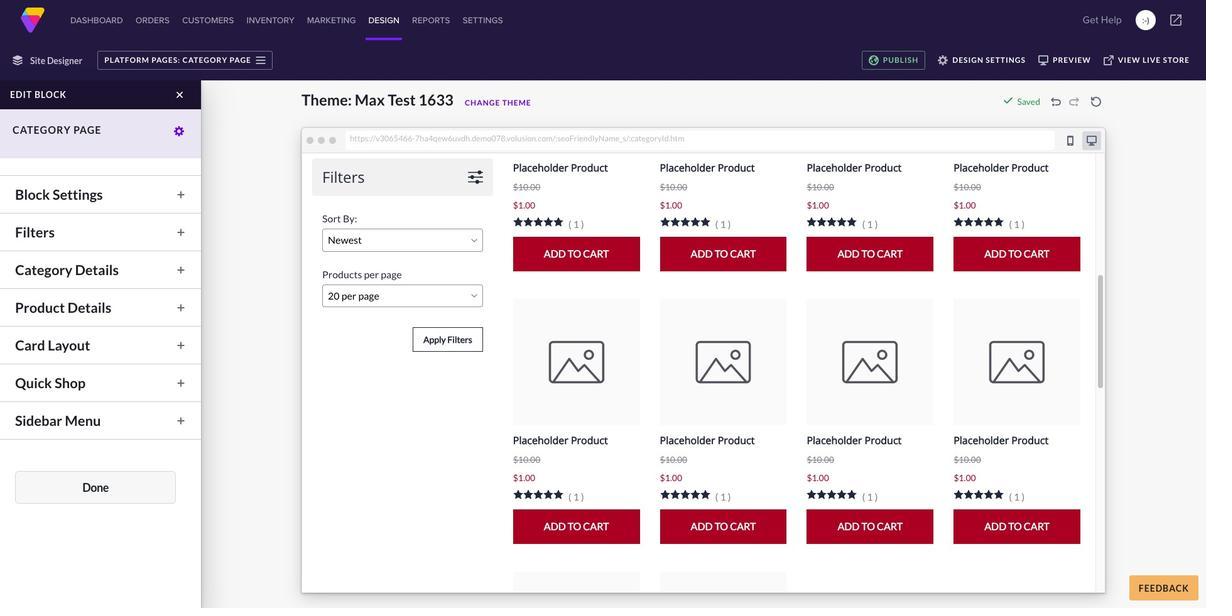 Task type: describe. For each thing, give the bounding box(es) containing it.
help
[[1101, 13, 1122, 27]]

get help link
[[1079, 8, 1126, 33]]

category for category details
[[15, 261, 72, 278]]

preview
[[1053, 55, 1091, 65]]

settings for design settings
[[986, 55, 1026, 65]]

quick
[[15, 374, 52, 391]]

settings
[[463, 14, 503, 26]]

marketing
[[307, 14, 356, 26]]

inventory button
[[244, 0, 297, 40]]

done
[[82, 480, 109, 494]]

category details button
[[9, 259, 192, 281]]

filters
[[15, 224, 55, 241]]

)
[[1147, 14, 1149, 26]]

saved
[[1017, 96, 1040, 107]]

marketing button
[[305, 0, 358, 40]]

dashboard
[[70, 14, 123, 26]]

design settings button
[[932, 51, 1032, 70]]

inventory
[[247, 14, 295, 26]]

designer
[[47, 55, 82, 66]]

shop
[[55, 374, 86, 391]]

product details button
[[9, 297, 192, 319]]

block
[[34, 89, 67, 100]]

details for product details
[[68, 299, 111, 316]]

card layout button
[[9, 334, 192, 356]]

category for category page
[[13, 124, 71, 136]]

edit
[[10, 89, 32, 100]]

design settings
[[953, 55, 1026, 65]]

theme:
[[302, 90, 352, 109]]

1633
[[419, 90, 454, 109]]

sidebar
[[15, 412, 62, 429]]

feedback
[[1139, 583, 1189, 593]]

settings button
[[460, 0, 506, 40]]

orders
[[136, 14, 170, 26]]

test
[[388, 90, 416, 109]]

orders button
[[133, 0, 172, 40]]

theme
[[502, 98, 531, 107]]

preview button
[[1032, 51, 1097, 70]]

product details
[[15, 299, 111, 316]]

page inside sidebar element
[[73, 124, 101, 136]]

card
[[15, 337, 45, 354]]

platform
[[104, 55, 150, 65]]

sidebar menu
[[15, 412, 101, 429]]

site
[[30, 55, 45, 66]]

:-)
[[1142, 14, 1149, 26]]



Task type: vqa. For each thing, say whether or not it's contained in the screenshot.
Sans
no



Task type: locate. For each thing, give the bounding box(es) containing it.
1 vertical spatial page
[[73, 124, 101, 136]]

block settings
[[15, 186, 103, 203]]

category page
[[13, 124, 101, 136]]

publish button
[[862, 51, 926, 70]]

details for category details
[[75, 261, 119, 278]]

settings
[[986, 55, 1026, 65], [53, 186, 103, 203]]

layout
[[48, 337, 90, 354]]

platform pages: category page
[[104, 55, 251, 65]]

dashboard link
[[68, 0, 126, 40]]

customers
[[182, 14, 234, 26]]

0 vertical spatial category
[[183, 55, 228, 65]]

https://v3065466-7ha4qew6uvdh.demo078.volusion.com/:seofriendlyname_s/:categoryid.htm
[[350, 133, 685, 143]]

1 horizontal spatial settings
[[986, 55, 1026, 65]]

category right the "pages:" at the top
[[183, 55, 228, 65]]

details inside product details button
[[68, 299, 111, 316]]

details up card layout 'button'
[[68, 299, 111, 316]]

live
[[1143, 55, 1161, 65]]

https://v3065466-
[[350, 133, 415, 143]]

0 vertical spatial page
[[230, 55, 251, 65]]

quick shop button
[[9, 372, 192, 394]]

change
[[465, 98, 500, 107]]

platform pages: category page button
[[97, 51, 273, 70]]

view
[[1118, 55, 1141, 65]]

saved image
[[1003, 95, 1013, 106]]

0 horizontal spatial settings
[[53, 186, 103, 203]]

settings for block settings
[[53, 186, 103, 203]]

details inside category details button
[[75, 261, 119, 278]]

site designer
[[30, 55, 82, 66]]

7ha4qew6uvdh.demo078.volusion.com/:seofriendlyname_s/:categoryid.htm
[[415, 133, 685, 143]]

2 vertical spatial category
[[15, 261, 72, 278]]

volusion-logo link
[[20, 8, 45, 33]]

menu
[[65, 412, 101, 429]]

max
[[355, 90, 385, 109]]

sidebar menu button
[[9, 410, 192, 432]]

design button
[[366, 0, 402, 40]]

change theme
[[465, 98, 531, 107]]

get help
[[1083, 13, 1122, 27]]

edit block
[[10, 89, 67, 100]]

block settings button
[[9, 183, 192, 205]]

0 vertical spatial settings
[[986, 55, 1026, 65]]

0 vertical spatial details
[[75, 261, 119, 278]]

card layout
[[15, 337, 90, 354]]

1 vertical spatial settings
[[53, 186, 103, 203]]

category
[[183, 55, 228, 65], [13, 124, 71, 136], [15, 261, 72, 278]]

settings up filters button
[[53, 186, 103, 203]]

settings inside button
[[986, 55, 1026, 65]]

product
[[15, 299, 65, 316]]

reports
[[412, 14, 450, 26]]

:-
[[1142, 14, 1147, 26]]

settings right design
[[986, 55, 1026, 65]]

category up product
[[15, 261, 72, 278]]

dashboard image
[[20, 8, 45, 33]]

details
[[75, 261, 119, 278], [68, 299, 111, 316]]

theme: max test 1633
[[302, 90, 454, 109]]

customers button
[[180, 0, 236, 40]]

sidebar element
[[0, 80, 201, 608]]

filters button
[[9, 221, 192, 243]]

page
[[230, 55, 251, 65], [73, 124, 101, 136]]

0 horizontal spatial page
[[73, 124, 101, 136]]

:-) link
[[1136, 10, 1156, 30]]

category down edit block
[[13, 124, 71, 136]]

feedback button
[[1129, 575, 1199, 601]]

pages:
[[152, 55, 180, 65]]

1 vertical spatial details
[[68, 299, 111, 316]]

design
[[368, 14, 400, 26]]

design
[[953, 55, 984, 65]]

details down filters button
[[75, 261, 119, 278]]

view live store
[[1118, 55, 1190, 65]]

done button
[[15, 471, 176, 504]]

settings inside "button"
[[53, 186, 103, 203]]

block
[[15, 186, 50, 203]]

publish
[[883, 55, 919, 65]]

quick shop
[[15, 374, 86, 391]]

category details
[[15, 261, 119, 278]]

store
[[1163, 55, 1190, 65]]

1 horizontal spatial page
[[230, 55, 251, 65]]

view live store button
[[1097, 51, 1196, 70]]

page inside "platform pages: category page" button
[[230, 55, 251, 65]]

get
[[1083, 13, 1099, 27]]

1 vertical spatial category
[[13, 124, 71, 136]]

reports button
[[410, 0, 453, 40]]



